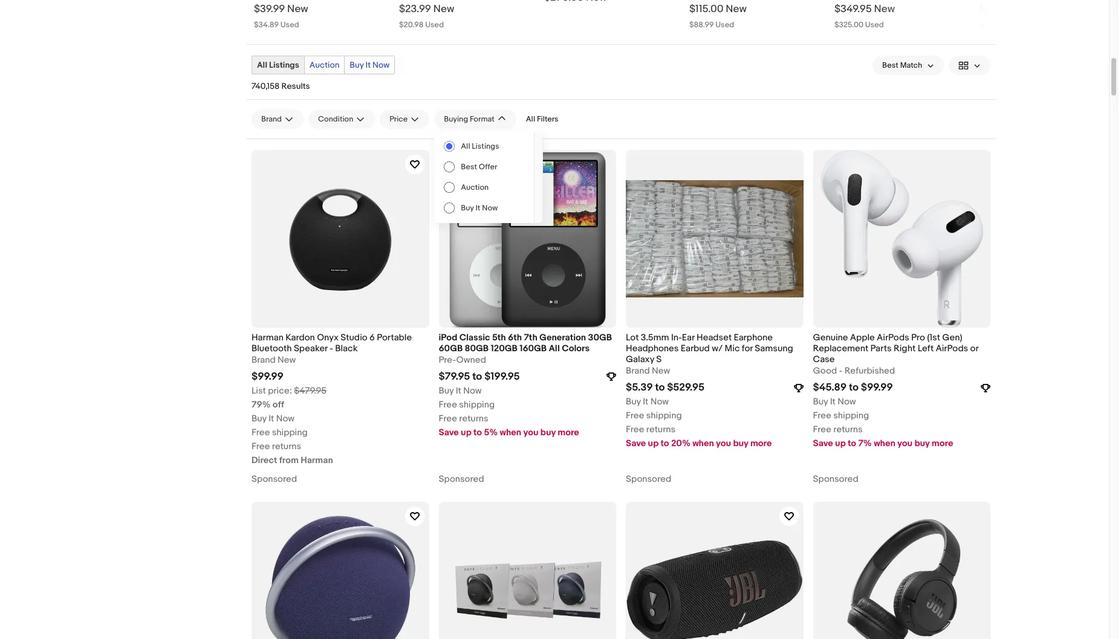 Task type: vqa. For each thing, say whether or not it's contained in the screenshot.


Task type: locate. For each thing, give the bounding box(es) containing it.
shipping up '5%'
[[459, 399, 495, 411]]

- right the good
[[839, 366, 843, 377]]

$379.95 new $354.99 used
[[980, 3, 1040, 30]]

all listings link
[[252, 56, 304, 74], [434, 136, 534, 157]]

1 horizontal spatial auction link
[[434, 177, 534, 198]]

$529.95
[[667, 382, 705, 394]]

you right '5%'
[[524, 427, 539, 439]]

returns for $5.39
[[646, 424, 676, 436]]

2 horizontal spatial up
[[835, 438, 846, 450]]

new inside $379.95 new $354.99 used
[[1019, 3, 1040, 15]]

0 vertical spatial auction
[[310, 60, 340, 70]]

when inside the $79.95 to $199.95 buy it now free shipping free returns save up to 5% when you buy more
[[500, 427, 521, 439]]

all right the 160gb
[[549, 343, 560, 354]]

free
[[439, 399, 457, 411], [626, 410, 644, 422], [813, 410, 832, 422], [439, 413, 457, 425], [626, 424, 644, 436], [813, 424, 832, 436], [252, 427, 270, 439], [252, 441, 270, 453]]

right
[[894, 343, 916, 354]]

used inside $379.95 new $354.99 used
[[1011, 20, 1029, 30]]

1 horizontal spatial up
[[648, 438, 659, 450]]

$349.95 new $325.00 used
[[835, 3, 895, 30]]

ipod classic 5th 6th 7th generation 30gb 60gb 80gb 120gb 160gb all colors pre-owned
[[439, 332, 612, 366]]

1 horizontal spatial buy
[[733, 438, 749, 450]]

new inside $349.95 new $325.00 used
[[874, 3, 895, 15]]

1 vertical spatial all listings link
[[434, 136, 534, 157]]

3 used from the left
[[716, 20, 734, 30]]

2 horizontal spatial save
[[813, 438, 833, 450]]

auction down best offer
[[461, 183, 489, 193]]

shipping up 20% at right bottom
[[646, 410, 682, 422]]

1 horizontal spatial listings
[[472, 142, 499, 151]]

5 used from the left
[[1011, 20, 1029, 30]]

shipping inside $5.39 to $529.95 buy it now free shipping free returns save up to 20% when you buy more
[[646, 410, 682, 422]]

harman kardon onyx studio 7 bluetooth wireless portable speaker original image
[[439, 502, 616, 639]]

6
[[370, 332, 375, 343]]

2 horizontal spatial you
[[898, 438, 913, 450]]

shipping inside the $79.95 to $199.95 buy it now free shipping free returns save up to 5% when you buy more
[[459, 399, 495, 411]]

0 horizontal spatial buy
[[541, 427, 556, 439]]

auction
[[310, 60, 340, 70], [461, 183, 489, 193]]

top rated plus image left $5.39
[[607, 372, 616, 382]]

1 vertical spatial -
[[839, 366, 843, 377]]

0 vertical spatial all listings link
[[252, 56, 304, 74]]

new right '$23.99'
[[433, 3, 454, 15]]

up
[[461, 427, 472, 439], [648, 438, 659, 450], [835, 438, 846, 450]]

returns for $79.95
[[459, 413, 489, 425]]

$349.95
[[835, 3, 872, 15]]

black
[[335, 343, 358, 354]]

used right $20.98
[[425, 20, 444, 30]]

sponsored down direct
[[252, 474, 297, 485]]

sponsored down 7% at the bottom
[[813, 474, 859, 485]]

1 vertical spatial auction
[[461, 183, 489, 193]]

buy for $199.95
[[541, 427, 556, 439]]

save left 7% at the bottom
[[813, 438, 833, 450]]

now
[[373, 60, 390, 70], [482, 203, 498, 213], [463, 385, 482, 397], [651, 396, 669, 408], [838, 396, 856, 408], [276, 413, 295, 425]]

buy
[[541, 427, 556, 439], [733, 438, 749, 450], [915, 438, 930, 450]]

shipping for $99.99
[[834, 410, 869, 422]]

now inside harman kardon onyx studio 6 portable bluetooth speaker - black brand new $99.99 list price: $479.95 79% off buy it now free shipping free returns direct from harman
[[276, 413, 295, 425]]

returns up 20% at right bottom
[[646, 424, 676, 436]]

new down 'bluetooth'
[[278, 355, 296, 366]]

jbl charge 5 portable wireless bluetooth speaker- black(jblcharge5blkam) image
[[626, 502, 804, 639]]

buy for $99.99
[[915, 438, 930, 450]]

0 vertical spatial buy it now
[[350, 60, 390, 70]]

up inside $45.89 to $99.99 buy it now free shipping free returns save up to 7% when you buy more
[[835, 438, 846, 450]]

1 horizontal spatial top rated plus image
[[794, 383, 804, 393]]

buying
[[444, 114, 468, 124]]

new right $39.99
[[287, 3, 308, 15]]

used inside $23.99 new $20.98 used
[[425, 20, 444, 30]]

1 horizontal spatial buy it now link
[[434, 198, 534, 219]]

to
[[473, 371, 482, 383], [655, 382, 665, 394], [849, 382, 859, 394], [474, 427, 482, 439], [661, 438, 669, 450], [848, 438, 857, 450]]

all listings up 740,158 results
[[257, 60, 299, 70]]

used right $354.99
[[1011, 20, 1029, 30]]

shipping up 7% at the bottom
[[834, 410, 869, 422]]

auction up results
[[310, 60, 340, 70]]

0 horizontal spatial auction
[[310, 60, 340, 70]]

ipod classic 5th 6th 7th generation 30gb 60gb 80gb 120gb 160gb all colors link
[[439, 332, 616, 355]]

buy right 7% at the bottom
[[915, 438, 930, 450]]

buy inside $5.39 to $529.95 buy it now free shipping free returns save up to 20% when you buy more
[[733, 438, 749, 450]]

up left 20% at right bottom
[[648, 438, 659, 450]]

up inside the $79.95 to $199.95 buy it now free shipping free returns save up to 5% when you buy more
[[461, 427, 472, 439]]

0 horizontal spatial -
[[330, 343, 333, 354]]

0 horizontal spatial brand
[[252, 355, 276, 366]]

auction link down offer
[[434, 177, 534, 198]]

buy inside $45.89 to $99.99 buy it now free shipping free returns save up to 7% when you buy more
[[915, 438, 930, 450]]

top rated plus image
[[607, 372, 616, 382], [794, 383, 804, 393]]

shipping inside harman kardon onyx studio 6 portable bluetooth speaker - black brand new $99.99 list price: $479.95 79% off buy it now free shipping free returns direct from harman
[[272, 427, 308, 439]]

used right $325.00
[[865, 20, 884, 30]]

top rated plus image for $529.95
[[794, 383, 804, 393]]

shipping up the from
[[272, 427, 308, 439]]

- left black
[[330, 343, 333, 354]]

returns inside $45.89 to $99.99 buy it now free shipping free returns save up to 7% when you buy more
[[834, 424, 863, 436]]

1 horizontal spatial more
[[751, 438, 772, 450]]

kardon
[[286, 332, 315, 343]]

buy right 20% at right bottom
[[733, 438, 749, 450]]

you inside $45.89 to $99.99 buy it now free shipping free returns save up to 7% when you buy more
[[898, 438, 913, 450]]

1 horizontal spatial you
[[716, 438, 731, 450]]

airpods left or
[[936, 343, 969, 354]]

results
[[282, 81, 310, 92]]

returns up 7% at the bottom
[[834, 424, 863, 436]]

new right the $379.95
[[1019, 3, 1040, 15]]

up left '5%'
[[461, 427, 472, 439]]

save inside the $79.95 to $199.95 buy it now free shipping free returns save up to 5% when you buy more
[[439, 427, 459, 439]]

0 horizontal spatial save
[[439, 427, 459, 439]]

buy for $529.95
[[733, 438, 749, 450]]

$99.99 down refurbished
[[861, 382, 893, 394]]

listings
[[269, 60, 299, 70], [472, 142, 499, 151]]

more
[[558, 427, 579, 439], [751, 438, 772, 450], [932, 438, 954, 450]]

you right 7% at the bottom
[[898, 438, 913, 450]]

1 horizontal spatial when
[[693, 438, 714, 450]]

replacement
[[813, 343, 869, 354]]

used right $34.89 at the top of page
[[281, 20, 299, 30]]

new inside '$115.00 new $88.99 used'
[[726, 3, 747, 15]]

0 horizontal spatial top rated plus image
[[607, 372, 616, 382]]

save left 20% at right bottom
[[626, 438, 646, 450]]

returns up the from
[[272, 441, 301, 453]]

$99.99 up list
[[252, 371, 284, 383]]

used inside $39.99 new $34.89 used
[[281, 20, 299, 30]]

you
[[524, 427, 539, 439], [716, 438, 731, 450], [898, 438, 913, 450]]

more inside $45.89 to $99.99 buy it now free shipping free returns save up to 7% when you buy more
[[932, 438, 954, 450]]

top rated plus image left $45.89 on the right bottom
[[794, 383, 804, 393]]

79%
[[252, 399, 271, 411]]

classic
[[460, 332, 490, 343]]

now inside $5.39 to $529.95 buy it now free shipping free returns save up to 20% when you buy more
[[651, 396, 669, 408]]

0 vertical spatial listings
[[269, 60, 299, 70]]

1 horizontal spatial brand
[[626, 366, 650, 377]]

0 horizontal spatial when
[[500, 427, 521, 439]]

airpods left pro
[[877, 332, 910, 343]]

new for $23.99 new
[[433, 3, 454, 15]]

buy inside harman kardon onyx studio 6 portable bluetooth speaker - black brand new $99.99 list price: $479.95 79% off buy it now free shipping free returns direct from harman
[[252, 413, 267, 425]]

mic
[[725, 343, 740, 354]]

to left 7% at the bottom
[[848, 438, 857, 450]]

offer
[[479, 162, 497, 172]]

brand down "galaxy"
[[626, 366, 650, 377]]

$23.99 new $20.98 used
[[399, 3, 454, 30]]

$79.95
[[439, 371, 470, 383]]

used inside '$115.00 new $88.99 used'
[[716, 20, 734, 30]]

2 horizontal spatial when
[[874, 438, 896, 450]]

up left 7% at the bottom
[[835, 438, 846, 450]]

format
[[470, 114, 495, 124]]

0 vertical spatial harman
[[252, 332, 284, 343]]

all
[[257, 60, 267, 70], [526, 114, 535, 124], [461, 142, 470, 151], [549, 343, 560, 354]]

0 horizontal spatial harman
[[252, 332, 284, 343]]

new right $115.00
[[726, 3, 747, 15]]

returns up '5%'
[[459, 413, 489, 425]]

to left '5%'
[[474, 427, 482, 439]]

it inside the $79.95 to $199.95 buy it now free shipping free returns save up to 5% when you buy more
[[456, 385, 461, 397]]

1 horizontal spatial airpods
[[936, 343, 969, 354]]

when right 7% at the bottom
[[874, 438, 896, 450]]

1 vertical spatial top rated plus image
[[794, 383, 804, 393]]

1 vertical spatial buy it now
[[461, 203, 498, 213]]

you right 20% at right bottom
[[716, 438, 731, 450]]

1 sponsored from the left
[[252, 474, 297, 485]]

used for $23.99
[[425, 20, 444, 30]]

earphone
[[734, 332, 773, 343]]

0 horizontal spatial all listings link
[[252, 56, 304, 74]]

-
[[330, 343, 333, 354], [839, 366, 843, 377]]

1 horizontal spatial all listings
[[461, 142, 499, 151]]

used inside $349.95 new $325.00 used
[[865, 20, 884, 30]]

new inside lot 3.5mm in-ear headset earphone headphones earbud w/ mic for samsung galaxy s brand new
[[652, 366, 670, 377]]

all listings link up 740,158 results
[[252, 56, 304, 74]]

buy inside the $79.95 to $199.95 buy it now free shipping free returns save up to 5% when you buy more
[[541, 427, 556, 439]]

save inside $5.39 to $529.95 buy it now free shipping free returns save up to 20% when you buy more
[[626, 438, 646, 450]]

(1st
[[927, 332, 941, 343]]

sponsored for $45.89
[[813, 474, 859, 485]]

4 sponsored from the left
[[813, 474, 859, 485]]

1 vertical spatial all listings
[[461, 142, 499, 151]]

lot 3.5mm in-ear headset earphone headphones earbud w/ mic for samsung  galaxy s image
[[626, 150, 804, 328]]

used for $379.95
[[1011, 20, 1029, 30]]

genuine apple airpods pro (1st gen) replacement parts right left airpods or case link
[[813, 332, 991, 366]]

ipod
[[439, 332, 458, 343]]

new down "s"
[[652, 366, 670, 377]]

1 horizontal spatial harman
[[301, 455, 333, 466]]

returns inside harman kardon onyx studio 6 portable bluetooth speaker - black brand new $99.99 list price: $479.95 79% off buy it now free shipping free returns direct from harman
[[272, 441, 301, 453]]

new inside harman kardon onyx studio 6 portable bluetooth speaker - black brand new $99.99 list price: $479.95 79% off buy it now free shipping free returns direct from harman
[[278, 355, 296, 366]]

shipping
[[459, 399, 495, 411], [646, 410, 682, 422], [834, 410, 869, 422], [272, 427, 308, 439]]

sponsored down 20% at right bottom
[[626, 474, 672, 485]]

0 horizontal spatial airpods
[[877, 332, 910, 343]]

all filters
[[526, 114, 559, 124]]

listings up 740,158 results
[[269, 60, 299, 70]]

pre-
[[439, 355, 456, 366]]

all listings link up offer
[[434, 136, 534, 157]]

lot 3.5mm in-ear headset earphone headphones earbud w/ mic for samsung galaxy s brand new
[[626, 332, 793, 377]]

0 horizontal spatial more
[[558, 427, 579, 439]]

save left '5%'
[[439, 427, 459, 439]]

more inside $5.39 to $529.95 buy it now free shipping free returns save up to 20% when you buy more
[[751, 438, 772, 450]]

when right '5%'
[[500, 427, 521, 439]]

0 horizontal spatial up
[[461, 427, 472, 439]]

$20.98
[[399, 20, 424, 30]]

harman
[[252, 332, 284, 343], [301, 455, 333, 466]]

$199.95
[[485, 371, 520, 383]]

up inside $5.39 to $529.95 buy it now free shipping free returns save up to 20% when you buy more
[[648, 438, 659, 450]]

0 horizontal spatial auction link
[[305, 56, 344, 74]]

$34.89
[[254, 20, 279, 30]]

sponsored
[[252, 474, 297, 485], [439, 474, 484, 485], [626, 474, 672, 485], [813, 474, 859, 485]]

2 horizontal spatial buy
[[915, 438, 930, 450]]

0 horizontal spatial $99.99
[[252, 371, 284, 383]]

harman kardon onyx studio 6 portable bluetooth speaker - black link
[[252, 332, 429, 355]]

new
[[287, 3, 308, 15], [433, 3, 454, 15], [726, 3, 747, 15], [874, 3, 895, 15], [1019, 3, 1040, 15], [278, 355, 296, 366], [652, 366, 670, 377]]

1 horizontal spatial buy it now
[[461, 203, 498, 213]]

all listings
[[257, 60, 299, 70], [461, 142, 499, 151]]

save for $5.39
[[626, 438, 646, 450]]

1 horizontal spatial -
[[839, 366, 843, 377]]

$115.00
[[690, 3, 724, 15]]

owned
[[456, 355, 486, 366]]

4 used from the left
[[865, 20, 884, 30]]

bluetooth
[[252, 343, 292, 354]]

to left 20% at right bottom
[[661, 438, 669, 450]]

new for $379.95 new
[[1019, 3, 1040, 15]]

all up 740,158 at the top left of page
[[257, 60, 267, 70]]

returns
[[459, 413, 489, 425], [646, 424, 676, 436], [834, 424, 863, 436], [272, 441, 301, 453]]

you inside $5.39 to $529.95 buy it now free shipping free returns save up to 20% when you buy more
[[716, 438, 731, 450]]

1 vertical spatial buy it now link
[[434, 198, 534, 219]]

$115.00 new $88.99 used
[[690, 3, 747, 30]]

onyx
[[317, 332, 339, 343]]

$99.99 inside $45.89 to $99.99 buy it now free shipping free returns save up to 7% when you buy more
[[861, 382, 893, 394]]

from
[[279, 455, 299, 466]]

save inside $45.89 to $99.99 buy it now free shipping free returns save up to 7% when you buy more
[[813, 438, 833, 450]]

brand down 'bluetooth'
[[252, 355, 276, 366]]

all left the filters
[[526, 114, 535, 124]]

shipping for $199.95
[[459, 399, 495, 411]]

0 horizontal spatial buy it now link
[[345, 56, 395, 74]]

when for $529.95
[[693, 438, 714, 450]]

shipping inside $45.89 to $99.99 buy it now free shipping free returns save up to 7% when you buy more
[[834, 410, 869, 422]]

used
[[281, 20, 299, 30], [425, 20, 444, 30], [716, 20, 734, 30], [865, 20, 884, 30], [1011, 20, 1029, 30]]

sponsored down '5%'
[[439, 474, 484, 485]]

2 horizontal spatial more
[[932, 438, 954, 450]]

1 horizontal spatial all listings link
[[434, 136, 534, 157]]

you for $529.95
[[716, 438, 731, 450]]

7th
[[524, 332, 538, 343]]

new inside $39.99 new $34.89 used
[[287, 3, 308, 15]]

harman right the from
[[301, 455, 333, 466]]

2 sponsored from the left
[[439, 474, 484, 485]]

you inside the $79.95 to $199.95 buy it now free shipping free returns save up to 5% when you buy more
[[524, 427, 539, 439]]

$354.99
[[980, 20, 1009, 30]]

save for $79.95
[[439, 427, 459, 439]]

gen)
[[943, 332, 963, 343]]

2 used from the left
[[425, 20, 444, 30]]

when inside $45.89 to $99.99 buy it now free shipping free returns save up to 7% when you buy more
[[874, 438, 896, 450]]

w/
[[712, 343, 723, 354]]

to down "owned"
[[473, 371, 482, 383]]

buy right '5%'
[[541, 427, 556, 439]]

harman kardon onyx studio 8 bluetooth wireless portable speaker - blue image
[[252, 502, 429, 639]]

0 vertical spatial -
[[330, 343, 333, 354]]

now inside the $79.95 to $199.95 buy it now free shipping free returns save up to 5% when you buy more
[[463, 385, 482, 397]]

portable
[[377, 332, 412, 343]]

new inside $23.99 new $20.98 used
[[433, 3, 454, 15]]

when inside $5.39 to $529.95 buy it now free shipping free returns save up to 20% when you buy more
[[693, 438, 714, 450]]

returns inside $5.39 to $529.95 buy it now free shipping free returns save up to 20% when you buy more
[[646, 424, 676, 436]]

0 vertical spatial top rated plus image
[[607, 372, 616, 382]]

3 sponsored from the left
[[626, 474, 672, 485]]

1 horizontal spatial $99.99
[[861, 382, 893, 394]]

good
[[813, 366, 837, 377]]

genuine apple airpods pro (1st gen) replacement parts right left airpods or case good - refurbished
[[813, 332, 979, 377]]

used right $88.99
[[716, 20, 734, 30]]

0 vertical spatial all listings
[[257, 60, 299, 70]]

buy it now
[[350, 60, 390, 70], [461, 203, 498, 213]]

brand
[[252, 355, 276, 366], [626, 366, 650, 377]]

up for $5.39
[[648, 438, 659, 450]]

0 horizontal spatial you
[[524, 427, 539, 439]]

it inside $45.89 to $99.99 buy it now free shipping free returns save up to 7% when you buy more
[[830, 396, 836, 408]]

$79.95 to $199.95 buy it now free shipping free returns save up to 5% when you buy more
[[439, 371, 579, 439]]

when right 20% at right bottom
[[693, 438, 714, 450]]

1 horizontal spatial save
[[626, 438, 646, 450]]

save for $45.89
[[813, 438, 833, 450]]

$99.99
[[252, 371, 284, 383], [861, 382, 893, 394]]

more inside the $79.95 to $199.95 buy it now free shipping free returns save up to 5% when you buy more
[[558, 427, 579, 439]]

you for $99.99
[[898, 438, 913, 450]]

in-
[[671, 332, 682, 343]]

new for $39.99 new
[[287, 3, 308, 15]]

more for $99.99
[[932, 438, 954, 450]]

buy
[[350, 60, 364, 70], [461, 203, 474, 213], [439, 385, 454, 397], [626, 396, 641, 408], [813, 396, 828, 408], [252, 413, 267, 425]]

returns inside the $79.95 to $199.95 buy it now free shipping free returns save up to 5% when you buy more
[[459, 413, 489, 425]]

$88.99
[[690, 20, 714, 30]]

$45.89
[[813, 382, 847, 394]]

all listings up best offer
[[461, 142, 499, 151]]

6th
[[508, 332, 522, 343]]

parts
[[871, 343, 892, 354]]

new right $349.95
[[874, 3, 895, 15]]

1 used from the left
[[281, 20, 299, 30]]

harman left the kardon
[[252, 332, 284, 343]]

returns for $45.89
[[834, 424, 863, 436]]

auction link up results
[[305, 56, 344, 74]]

listings up best offer link
[[472, 142, 499, 151]]



Task type: describe. For each thing, give the bounding box(es) containing it.
$379.95
[[980, 3, 1016, 15]]

0 vertical spatial auction link
[[305, 56, 344, 74]]

$45.89 to $99.99 buy it now free shipping free returns save up to 7% when you buy more
[[813, 382, 954, 450]]

earbud
[[681, 343, 710, 354]]

more for $199.95
[[558, 427, 579, 439]]

new for $115.00 new
[[726, 3, 747, 15]]

lot
[[626, 332, 639, 343]]

refurbished
[[845, 366, 895, 377]]

genuine
[[813, 332, 848, 343]]

price:
[[268, 385, 292, 397]]

filters
[[537, 114, 559, 124]]

headset
[[697, 332, 732, 343]]

more for $529.95
[[751, 438, 772, 450]]

30gb
[[588, 332, 612, 343]]

120gb
[[491, 343, 518, 354]]

top rated plus image for $199.95
[[607, 372, 616, 382]]

0 horizontal spatial listings
[[269, 60, 299, 70]]

$39.99
[[254, 3, 285, 15]]

$325.00
[[835, 20, 864, 30]]

brand inside lot 3.5mm in-ear headset earphone headphones earbud w/ mic for samsung galaxy s brand new
[[626, 366, 650, 377]]

all inside ipod classic 5th 6th 7th generation 30gb 60gb 80gb 120gb 160gb all colors pre-owned
[[549, 343, 560, 354]]

direct
[[252, 455, 277, 466]]

160gb
[[520, 343, 547, 354]]

or
[[971, 343, 979, 354]]

now inside $45.89 to $99.99 buy it now free shipping free returns save up to 7% when you buy more
[[838, 396, 856, 408]]

sponsored for $79.95
[[439, 474, 484, 485]]

3.5mm
[[641, 332, 669, 343]]

buy inside $5.39 to $529.95 buy it now free shipping free returns save up to 20% when you buy more
[[626, 396, 641, 408]]

colors
[[562, 343, 590, 354]]

all filters button
[[521, 110, 563, 129]]

sponsored for $99.99
[[252, 474, 297, 485]]

all up best
[[461, 142, 470, 151]]

20%
[[671, 438, 691, 450]]

7%
[[859, 438, 872, 450]]

up for $79.95
[[461, 427, 472, 439]]

up for $45.89
[[835, 438, 846, 450]]

5%
[[484, 427, 498, 439]]

list
[[252, 385, 266, 397]]

best offer
[[461, 162, 497, 172]]

$5.39
[[626, 382, 653, 394]]

740,158 results
[[252, 81, 310, 92]]

buy inside $45.89 to $99.99 buy it now free shipping free returns save up to 7% when you buy more
[[813, 396, 828, 408]]

genuine apple airpods pro (1st gen) replacement parts right left airpods or case image
[[813, 150, 991, 328]]

brand inside harman kardon onyx studio 6 portable bluetooth speaker - black brand new $99.99 list price: $479.95 79% off buy it now free shipping free returns direct from harman
[[252, 355, 276, 366]]

used for $115.00
[[716, 20, 734, 30]]

best
[[461, 162, 477, 172]]

0 horizontal spatial buy it now
[[350, 60, 390, 70]]

best offer link
[[434, 157, 534, 177]]

harman kardon onyx studio 6 portable bluetooth speaker - black brand new $99.99 list price: $479.95 79% off buy it now free shipping free returns direct from harman
[[252, 332, 412, 466]]

- inside genuine apple airpods pro (1st gen) replacement parts right left airpods or case good - refurbished
[[839, 366, 843, 377]]

harman kardon onyx studio 6 portable bluetooth speaker - black image
[[252, 150, 429, 328]]

used for $349.95
[[865, 20, 884, 30]]

galaxy
[[626, 354, 654, 365]]

$23.99
[[399, 3, 431, 15]]

buy inside the $79.95 to $199.95 buy it now free shipping free returns save up to 5% when you buy more
[[439, 385, 454, 397]]

sponsored for $5.39
[[626, 474, 672, 485]]

1 vertical spatial auction link
[[434, 177, 534, 198]]

you for $199.95
[[524, 427, 539, 439]]

for
[[742, 343, 753, 354]]

when for $99.99
[[874, 438, 896, 450]]

60gb
[[439, 343, 463, 354]]

used for $39.99
[[281, 20, 299, 30]]

1 vertical spatial listings
[[472, 142, 499, 151]]

$5.39 to $529.95 buy it now free shipping free returns save up to 20% when you buy more
[[626, 382, 772, 450]]

top rated plus image
[[981, 383, 991, 393]]

pro
[[912, 332, 925, 343]]

all inside button
[[526, 114, 535, 124]]

studio
[[341, 332, 368, 343]]

- inside harman kardon onyx studio 6 portable bluetooth speaker - black brand new $99.99 list price: $479.95 79% off buy it now free shipping free returns direct from harman
[[330, 343, 333, 354]]

apple
[[850, 332, 875, 343]]

s
[[656, 354, 662, 365]]

new for $349.95 new
[[874, 3, 895, 15]]

80gb
[[465, 343, 489, 354]]

case
[[813, 354, 835, 365]]

speaker
[[294, 343, 328, 354]]

1 horizontal spatial auction
[[461, 183, 489, 193]]

off
[[273, 399, 284, 411]]

it inside $5.39 to $529.95 buy it now free shipping free returns save up to 20% when you buy more
[[643, 396, 649, 408]]

$99.99 inside harman kardon onyx studio 6 portable bluetooth speaker - black brand new $99.99 list price: $479.95 79% off buy it now free shipping free returns direct from harman
[[252, 371, 284, 383]]

samsung
[[755, 343, 793, 354]]

it inside harman kardon onyx studio 6 portable bluetooth speaker - black brand new $99.99 list price: $479.95 79% off buy it now free shipping free returns direct from harman
[[269, 413, 274, 425]]

jbl tune 510bt wireless bluetooth on-ear headphones image
[[813, 502, 991, 639]]

shipping for $529.95
[[646, 410, 682, 422]]

generation
[[540, 332, 586, 343]]

left
[[918, 343, 934, 354]]

when for $199.95
[[500, 427, 521, 439]]

to right $5.39
[[655, 382, 665, 394]]

740,158
[[252, 81, 280, 92]]

lot 3.5mm in-ear headset earphone headphones earbud w/ mic for samsung galaxy s link
[[626, 332, 804, 366]]

$479.95
[[294, 385, 327, 397]]

5th
[[492, 332, 506, 343]]

headphones
[[626, 343, 679, 354]]

$39.99 new $34.89 used
[[254, 3, 308, 30]]

0 horizontal spatial all listings
[[257, 60, 299, 70]]

ear
[[682, 332, 695, 343]]

1 vertical spatial harman
[[301, 455, 333, 466]]

buying format
[[444, 114, 495, 124]]

to down refurbished
[[849, 382, 859, 394]]

ipod classic 5th 6th 7th generation 30gb 60gb 80gb 120gb 160gb all colors image
[[439, 150, 616, 328]]

buying format button
[[434, 110, 516, 129]]

0 vertical spatial buy it now link
[[345, 56, 395, 74]]



